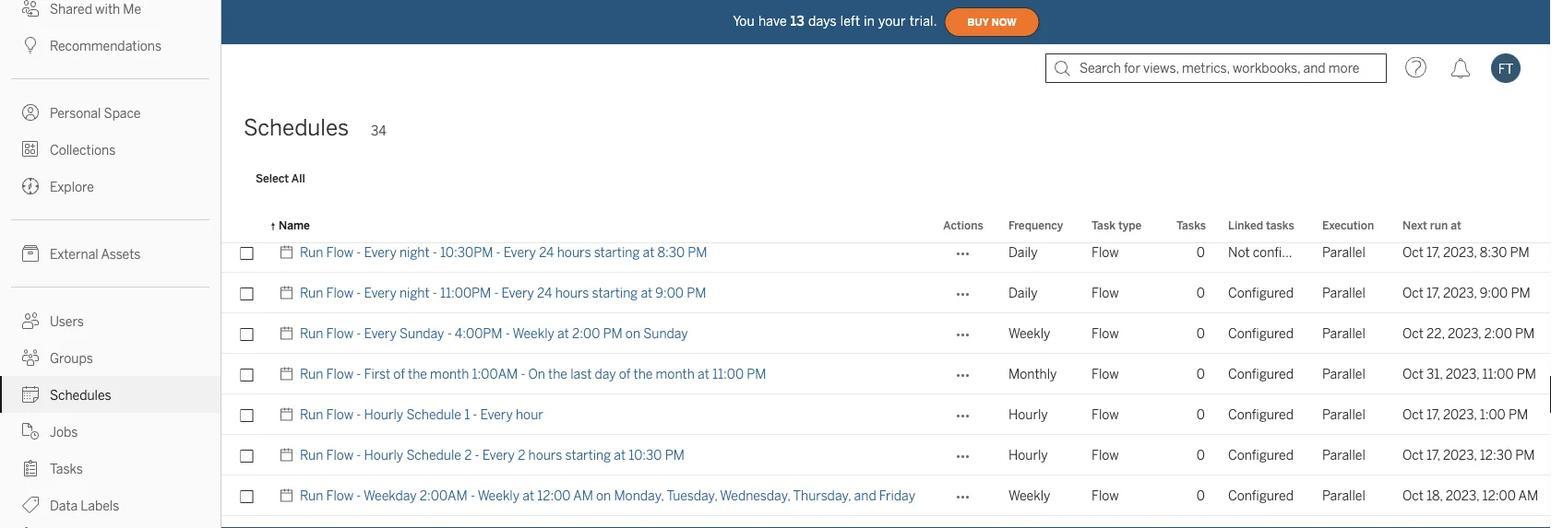 Task type: locate. For each thing, give the bounding box(es) containing it.
thursday,
[[793, 489, 851, 504]]

7 row from the top
[[221, 476, 1551, 517]]

2023, left 12:30 on the right bottom of page
[[1443, 448, 1477, 463]]

0 for oct 17, 2023, 9:00 pm
[[1197, 286, 1205, 301]]

run flow - first of the month 1:00am - on the last day of the month at 11:00 pm link
[[300, 354, 766, 395]]

2:00 up last on the bottom of page
[[572, 326, 600, 341]]

1 8:30 from the left
[[657, 245, 685, 260]]

1 vertical spatial schedules
[[50, 388, 111, 403]]

1 horizontal spatial 2
[[518, 448, 525, 463]]

1 horizontal spatial 12:00
[[1482, 489, 1516, 504]]

daily for configured
[[1009, 286, 1038, 301]]

1 11:00 from the left
[[712, 367, 744, 382]]

1 horizontal spatial 11:00
[[1482, 367, 1514, 382]]

tasks down jobs
[[50, 462, 83, 477]]

24 for 11:00pm
[[537, 286, 552, 301]]

every
[[364, 245, 397, 260], [504, 245, 536, 260], [364, 286, 397, 301], [502, 286, 534, 301], [364, 326, 397, 341], [480, 407, 513, 423], [482, 448, 515, 463]]

name
[[279, 219, 310, 232]]

hour
[[516, 407, 543, 423]]

run inside run flow - weekday 2:00am - weekly at 12:00 am on monday, tuesday, wednesday, thursday, and friday link
[[300, 489, 323, 504]]

oct for oct 17, 2023, 9:00 pm
[[1403, 286, 1424, 301]]

3 oct from the top
[[1403, 326, 1424, 341]]

and
[[854, 489, 876, 504]]

1 configured from the top
[[1228, 286, 1294, 301]]

2 configured from the top
[[1228, 326, 1294, 341]]

1 vertical spatial night
[[399, 286, 430, 301]]

next
[[1403, 219, 1427, 232]]

5 configured from the top
[[1228, 448, 1294, 463]]

oct for oct 17, 2023, 8:30 pm
[[1403, 245, 1424, 260]]

1 daily from the top
[[1009, 245, 1038, 260]]

0 horizontal spatial schedules
[[50, 388, 111, 403]]

schedule for 1
[[406, 407, 461, 423]]

0 horizontal spatial sunday
[[399, 326, 444, 341]]

1 schedule image from the top
[[279, 233, 300, 273]]

0 for oct 22, 2023, 2:00 pm
[[1197, 326, 1205, 341]]

run flow - hourly schedule 2 - every 2 hours starting at 10:30 pm link
[[300, 436, 685, 476]]

2 schedule from the top
[[406, 448, 461, 463]]

2023, right 22,
[[1448, 326, 1481, 341]]

4 oct from the top
[[1403, 367, 1424, 382]]

explore link
[[0, 168, 221, 205]]

2:00 up the 'oct 31, 2023, 11:00 pm'
[[1484, 326, 1512, 341]]

0 horizontal spatial 2
[[464, 448, 472, 463]]

oct down next
[[1403, 245, 1424, 260]]

8 row from the top
[[221, 517, 1551, 529]]

run inside run flow - hourly schedule 2 - every 2 hours starting at 10:30 pm link
[[300, 448, 323, 463]]

wednesday,
[[720, 489, 790, 504]]

configured for oct 17, 2023, 9:00 pm
[[1228, 286, 1294, 301]]

weekly
[[513, 326, 554, 341], [1009, 326, 1050, 341], [478, 489, 520, 504], [1009, 489, 1050, 504]]

1 run from the top
[[300, 245, 323, 260]]

0 horizontal spatial month
[[430, 367, 469, 382]]

17, for oct 17, 2023, 8:30 pm
[[1426, 245, 1440, 260]]

0 horizontal spatial of
[[393, 367, 405, 382]]

6 configured from the top
[[1228, 489, 1294, 504]]

4 17, from the top
[[1426, 448, 1440, 463]]

shared with me
[[50, 1, 141, 17]]

run inside run flow - first of the month 1:00am - on the last day of the month at 11:00 pm link
[[300, 367, 323, 382]]

next run at
[[1403, 219, 1462, 232]]

0 vertical spatial night
[[399, 245, 430, 260]]

external assets link
[[0, 235, 221, 272]]

6 schedule image from the top
[[279, 476, 300, 517]]

oct left the 31,
[[1403, 367, 1424, 382]]

3 row from the top
[[221, 314, 1551, 354]]

17, up 22,
[[1426, 286, 1440, 301]]

0 horizontal spatial 11:00
[[712, 367, 744, 382]]

schedules up 'all'
[[244, 115, 349, 141]]

6 oct from the top
[[1403, 448, 1424, 463]]

hourly
[[364, 407, 403, 423], [1009, 407, 1048, 423], [364, 448, 403, 463], [1009, 448, 1048, 463]]

parallel for oct 18, 2023, 12:00 am
[[1322, 489, 1365, 504]]

flow
[[326, 245, 354, 260], [1092, 245, 1119, 260], [326, 286, 354, 301], [1092, 286, 1119, 301], [326, 326, 354, 341], [1092, 326, 1119, 341], [326, 367, 354, 382], [1092, 367, 1119, 382], [326, 407, 354, 423], [1092, 407, 1119, 423], [326, 448, 354, 463], [1092, 448, 1119, 463], [326, 489, 354, 504], [1092, 489, 1119, 504]]

2 down hour at the left bottom of the page
[[518, 448, 525, 463]]

-
[[356, 245, 361, 260], [433, 245, 437, 260], [496, 245, 501, 260], [356, 286, 361, 301], [433, 286, 437, 301], [494, 286, 499, 301], [356, 326, 361, 341], [447, 326, 452, 341], [505, 326, 510, 341], [356, 367, 361, 382], [521, 367, 525, 382], [356, 407, 361, 423], [473, 407, 477, 423], [356, 448, 361, 463], [475, 448, 479, 463], [356, 489, 361, 504], [470, 489, 475, 504]]

with
[[95, 1, 120, 17]]

24 down run flow - every night - 10:30pm - every 24 hours starting at 8:30 pm link
[[537, 286, 552, 301]]

2023, for 11:00
[[1446, 367, 1479, 382]]

the right day
[[633, 367, 653, 382]]

1 night from the top
[[399, 245, 430, 260]]

oct up oct 17, 2023, 12:30 pm
[[1403, 407, 1424, 423]]

run for run flow - every night - 11:00pm - every 24 hours starting at 9:00 pm
[[300, 286, 323, 301]]

space
[[104, 106, 141, 121]]

configured
[[1228, 286, 1294, 301], [1228, 326, 1294, 341], [1228, 367, 1294, 382], [1228, 407, 1294, 423], [1228, 448, 1294, 463], [1228, 489, 1294, 504]]

2023,
[[1443, 245, 1477, 260], [1443, 286, 1477, 301], [1448, 326, 1481, 341], [1446, 367, 1479, 382], [1443, 407, 1477, 423], [1443, 448, 1477, 463], [1446, 489, 1479, 504]]

4 run from the top
[[300, 367, 323, 382]]

0 horizontal spatial 2:00
[[572, 326, 600, 341]]

0 vertical spatial starting
[[594, 245, 640, 260]]

5 parallel from the top
[[1322, 407, 1365, 423]]

month right day
[[656, 367, 695, 382]]

2 schedule image from the top
[[279, 273, 300, 314]]

daily
[[1009, 245, 1038, 260], [1009, 286, 1038, 301]]

0
[[1197, 245, 1205, 260], [1197, 286, 1205, 301], [1197, 326, 1205, 341], [1197, 367, 1205, 382], [1197, 407, 1205, 423], [1197, 448, 1205, 463], [1197, 489, 1205, 504]]

5 row from the top
[[221, 395, 1551, 436]]

2 2:00 from the left
[[1484, 326, 1512, 341]]

0 horizontal spatial the
[[408, 367, 427, 382]]

1 am from the left
[[573, 489, 593, 504]]

run flow - every sunday - 4:00pm - weekly at 2:00 pm on sunday
[[300, 326, 688, 341]]

tasks
[[1176, 219, 1206, 232], [50, 462, 83, 477]]

1 2 from the left
[[464, 448, 472, 463]]

parallel for oct 22, 2023, 2:00 pm
[[1322, 326, 1365, 341]]

2 oct from the top
[[1403, 286, 1424, 301]]

weekly inside 'link'
[[513, 326, 554, 341]]

of
[[393, 367, 405, 382], [619, 367, 631, 382]]

6 row from the top
[[221, 436, 1551, 476]]

0 horizontal spatial on
[[596, 489, 611, 504]]

2 2 from the left
[[518, 448, 525, 463]]

17, for oct 17, 2023, 12:30 pm
[[1426, 448, 1440, 463]]

0 for oct 31, 2023, 11:00 pm
[[1197, 367, 1205, 382]]

2 run from the top
[[300, 286, 323, 301]]

1 horizontal spatial 9:00
[[1480, 286, 1508, 301]]

execution
[[1322, 219, 1374, 232]]

0 vertical spatial on
[[625, 326, 640, 341]]

1 horizontal spatial tasks
[[1176, 219, 1206, 232]]

1 0 from the top
[[1197, 245, 1205, 260]]

daily for not configured
[[1009, 245, 1038, 260]]

row group containing run flow - every night - 10:30pm - every 24 hours starting at 8:30 pm
[[221, 30, 1551, 529]]

assets
[[101, 247, 141, 262]]

3 schedule image from the top
[[279, 314, 300, 354]]

tasks left the linked
[[1176, 219, 1206, 232]]

11:00
[[712, 367, 744, 382], [1482, 367, 1514, 382]]

1 horizontal spatial 2:00
[[1484, 326, 1512, 341]]

of right day
[[619, 367, 631, 382]]

5 0 from the top
[[1197, 407, 1205, 423]]

grid
[[221, 30, 1551, 529]]

Search for views, metrics, workbooks, and more text field
[[1045, 54, 1387, 83]]

configured for oct 18, 2023, 12:00 am
[[1228, 489, 1294, 504]]

schedule left the 1
[[406, 407, 461, 423]]

6 parallel from the top
[[1322, 448, 1365, 463]]

1 row from the top
[[221, 233, 1551, 273]]

oct left 18,
[[1403, 489, 1424, 504]]

1 vertical spatial hours
[[555, 286, 589, 301]]

in
[[864, 14, 875, 29]]

tasks link
[[0, 450, 221, 487]]

of right first in the left of the page
[[393, 367, 405, 382]]

1 horizontal spatial am
[[1518, 489, 1538, 504]]

1 sunday from the left
[[399, 326, 444, 341]]

2023, left 1:00 at the right bottom of page
[[1443, 407, 1477, 423]]

configured for oct 31, 2023, 11:00 pm
[[1228, 367, 1294, 382]]

0 vertical spatial schedule image
[[279, 395, 300, 436]]

4 configured from the top
[[1228, 407, 1294, 423]]

oct left 22,
[[1403, 326, 1424, 341]]

am left monday,
[[573, 489, 593, 504]]

7 parallel from the top
[[1322, 489, 1365, 504]]

1 horizontal spatial the
[[548, 367, 567, 382]]

row containing run flow - hourly schedule 2 - every 2 hours starting at 10:30 pm
[[221, 436, 1551, 476]]

oct for oct 18, 2023, 12:00 am
[[1403, 489, 1424, 504]]

4 parallel from the top
[[1322, 367, 1365, 382]]

run flow - every sunday - 4:00pm - weekly at 2:00 pm on sunday link
[[300, 314, 688, 354]]

17, up 18,
[[1426, 448, 1440, 463]]

2 night from the top
[[399, 286, 430, 301]]

row containing run flow - every night - 11:00pm - every 24 hours starting at 9:00 pm
[[221, 273, 1551, 314]]

17, down next run at
[[1426, 245, 1440, 260]]

1 vertical spatial schedule
[[406, 448, 461, 463]]

3 run from the top
[[300, 326, 323, 341]]

month up the 1
[[430, 367, 469, 382]]

2:00
[[572, 326, 600, 341], [1484, 326, 1512, 341]]

monday,
[[614, 489, 664, 504]]

the
[[408, 367, 427, 382], [548, 367, 567, 382], [633, 367, 653, 382]]

3 0 from the top
[[1197, 326, 1205, 341]]

run for run flow - every sunday - 4:00pm - weekly at 2:00 pm on sunday
[[300, 326, 323, 341]]

every inside 'link'
[[364, 326, 397, 341]]

2023, right the 31,
[[1446, 367, 1479, 382]]

7 0 from the top
[[1197, 489, 1205, 504]]

7 oct from the top
[[1403, 489, 1424, 504]]

parallel for oct 17, 2023, 1:00 pm
[[1322, 407, 1365, 423]]

oct down oct 17, 2023, 1:00 pm
[[1403, 448, 1424, 463]]

row
[[221, 233, 1551, 273], [221, 273, 1551, 314], [221, 314, 1551, 354], [221, 354, 1551, 395], [221, 395, 1551, 436], [221, 436, 1551, 476], [221, 476, 1551, 517], [221, 517, 1551, 529]]

0 vertical spatial hours
[[557, 245, 591, 260]]

1 17, from the top
[[1426, 245, 1440, 260]]

oct down oct 17, 2023, 8:30 pm
[[1403, 286, 1424, 301]]

12:00 down 12:30 on the right bottom of page
[[1482, 489, 1516, 504]]

2023, down run
[[1443, 245, 1477, 260]]

4 schedule image from the top
[[279, 354, 300, 395]]

1 9:00 from the left
[[655, 286, 684, 301]]

run flow - every night - 10:30pm - every 24 hours starting at 8:30 pm
[[300, 245, 707, 260]]

2 row from the top
[[221, 273, 1551, 314]]

1 vertical spatial schedule image
[[279, 517, 300, 529]]

4 row from the top
[[221, 354, 1551, 395]]

hours up run flow - every night - 11:00pm - every 24 hours starting at 9:00 pm
[[557, 245, 591, 260]]

0 horizontal spatial 8:30
[[657, 245, 685, 260]]

1 horizontal spatial 8:30
[[1480, 245, 1507, 260]]

run for run flow - hourly schedule 1 - every hour
[[300, 407, 323, 423]]

0 horizontal spatial 12:00
[[537, 489, 571, 504]]

pm inside 'link'
[[603, 326, 623, 341]]

all
[[291, 171, 305, 185]]

buy now
[[968, 16, 1016, 28]]

4 0 from the top
[[1197, 367, 1205, 382]]

3 17, from the top
[[1426, 407, 1440, 423]]

run inside run flow - every night - 11:00pm - every 24 hours starting at 9:00 pm link
[[300, 286, 323, 301]]

hours down run flow - every night - 10:30pm - every 24 hours starting at 8:30 pm link
[[555, 286, 589, 301]]

4:00pm
[[455, 326, 502, 341]]

configured for oct 17, 2023, 1:00 pm
[[1228, 407, 1294, 423]]

schedule image for run flow - first of the month 1:00am - on the last day of the month at 11:00 pm
[[279, 354, 300, 395]]

2 0 from the top
[[1197, 286, 1205, 301]]

row group
[[221, 30, 1551, 529]]

0 vertical spatial daily
[[1009, 245, 1038, 260]]

0 horizontal spatial am
[[573, 489, 593, 504]]

5 run from the top
[[300, 407, 323, 423]]

the right first in the left of the page
[[408, 367, 427, 382]]

0 horizontal spatial tasks
[[50, 462, 83, 477]]

3 parallel from the top
[[1322, 326, 1365, 341]]

3 the from the left
[[633, 367, 653, 382]]

trial.
[[909, 14, 937, 29]]

12:00 down run flow - hourly schedule 2 - every 2 hours starting at 10:30 pm link
[[537, 489, 571, 504]]

schedule image for run flow - every night - 11:00pm - every 24 hours starting at 9:00 pm
[[279, 273, 300, 314]]

the right on
[[548, 367, 567, 382]]

6 run from the top
[[300, 448, 323, 463]]

hours for 11:00pm
[[555, 286, 589, 301]]

oct for oct 17, 2023, 1:00 pm
[[1403, 407, 1424, 423]]

schedule for 2
[[406, 448, 461, 463]]

hours
[[557, 245, 591, 260], [555, 286, 589, 301], [528, 448, 562, 463]]

night
[[399, 245, 430, 260], [399, 286, 430, 301]]

you have 13 days left in your trial.
[[733, 14, 937, 29]]

2 vertical spatial starting
[[565, 448, 611, 463]]

run flow - hourly schedule 1 - every hour
[[300, 407, 543, 423]]

1 vertical spatial 24
[[537, 286, 552, 301]]

collections link
[[0, 131, 221, 168]]

schedules
[[244, 115, 349, 141], [50, 388, 111, 403]]

schedules down groups
[[50, 388, 111, 403]]

configured for oct 17, 2023, 12:30 pm
[[1228, 448, 1294, 463]]

24 up run flow - every night - 11:00pm - every 24 hours starting at 9:00 pm
[[539, 245, 554, 260]]

schedule image
[[279, 233, 300, 273], [279, 273, 300, 314], [279, 314, 300, 354], [279, 354, 300, 395], [279, 436, 300, 476], [279, 476, 300, 517]]

hours down hour at the left bottom of the page
[[528, 448, 562, 463]]

oct 17, 2023, 8:30 pm
[[1403, 245, 1530, 260]]

sunday
[[399, 326, 444, 341], [643, 326, 688, 341]]

2 horizontal spatial the
[[633, 367, 653, 382]]

run for run flow - every night - 10:30pm - every 24 hours starting at 8:30 pm
[[300, 245, 323, 260]]

0 horizontal spatial 9:00
[[655, 286, 684, 301]]

night left 10:30pm
[[399, 245, 430, 260]]

run inside "run flow - every sunday - 4:00pm - weekly at 2:00 pm on sunday" 'link'
[[300, 326, 323, 341]]

schedule image
[[279, 395, 300, 436], [279, 517, 300, 529]]

parallel for oct 17, 2023, 9:00 pm
[[1322, 286, 1365, 301]]

oct 17, 2023, 9:00 pm
[[1403, 286, 1530, 301]]

1 horizontal spatial on
[[625, 326, 640, 341]]

month
[[430, 367, 469, 382], [656, 367, 695, 382]]

5 schedule image from the top
[[279, 436, 300, 476]]

1 schedule from the top
[[406, 407, 461, 423]]

on
[[528, 367, 545, 382]]

2 am from the left
[[1518, 489, 1538, 504]]

0 vertical spatial schedule
[[406, 407, 461, 423]]

0 vertical spatial schedules
[[244, 115, 349, 141]]

jobs link
[[0, 413, 221, 450]]

17, down the 31,
[[1426, 407, 1440, 423]]

1 horizontal spatial sunday
[[643, 326, 688, 341]]

6 0 from the top
[[1197, 448, 1205, 463]]

run flow - every night - 10:30pm - every 24 hours starting at 8:30 pm link
[[300, 233, 707, 273]]

2:00am
[[420, 489, 468, 504]]

1 vertical spatial starting
[[592, 286, 638, 301]]

first
[[364, 367, 390, 382]]

1 horizontal spatial of
[[619, 367, 631, 382]]

not configured parallel
[[1228, 245, 1365, 260]]

2 parallel from the top
[[1322, 286, 1365, 301]]

am
[[573, 489, 593, 504], [1518, 489, 1538, 504]]

17,
[[1426, 245, 1440, 260], [1426, 286, 1440, 301], [1426, 407, 1440, 423], [1426, 448, 1440, 463]]

night left the '11:00pm'
[[399, 286, 430, 301]]

7 run from the top
[[300, 489, 323, 504]]

0 vertical spatial 24
[[539, 245, 554, 260]]

2023, right 18,
[[1446, 489, 1479, 504]]

parallel
[[1322, 245, 1365, 260], [1322, 286, 1365, 301], [1322, 326, 1365, 341], [1322, 367, 1365, 382], [1322, 407, 1365, 423], [1322, 448, 1365, 463], [1322, 489, 1365, 504]]

2023, down oct 17, 2023, 8:30 pm
[[1443, 286, 1477, 301]]

2 17, from the top
[[1426, 286, 1440, 301]]

2 daily from the top
[[1009, 286, 1038, 301]]

pm
[[688, 245, 707, 260], [1510, 245, 1530, 260], [687, 286, 706, 301], [1511, 286, 1530, 301], [603, 326, 623, 341], [1515, 326, 1535, 341], [747, 367, 766, 382], [1517, 367, 1536, 382], [1509, 407, 1528, 423], [665, 448, 685, 463], [1515, 448, 1535, 463]]

2023, for 2:00
[[1448, 326, 1481, 341]]

run
[[300, 245, 323, 260], [300, 286, 323, 301], [300, 326, 323, 341], [300, 367, 323, 382], [300, 407, 323, 423], [300, 448, 323, 463], [300, 489, 323, 504]]

am down oct 17, 2023, 12:30 pm
[[1518, 489, 1538, 504]]

1 2:00 from the left
[[572, 326, 600, 341]]

run inside run flow - every night - 10:30pm - every 24 hours starting at 8:30 pm link
[[300, 245, 323, 260]]

1 horizontal spatial month
[[656, 367, 695, 382]]

row containing run flow - weekday 2:00am - weekly at 12:00 am on monday, tuesday, wednesday, thursday, and friday
[[221, 476, 1551, 517]]

5 oct from the top
[[1403, 407, 1424, 423]]

not
[[1228, 245, 1250, 260]]

schedule
[[406, 407, 461, 423], [406, 448, 461, 463]]

schedule up the 2:00am
[[406, 448, 461, 463]]

on inside 'link'
[[625, 326, 640, 341]]

2:00 inside 'link'
[[572, 326, 600, 341]]

users
[[50, 314, 84, 329]]

1 vertical spatial daily
[[1009, 286, 1038, 301]]

2 down the 1
[[464, 448, 472, 463]]

3 configured from the top
[[1228, 367, 1294, 382]]

run flow - weekday 2:00am - weekly at 12:00 am on monday, tuesday, wednesday, thursday, and friday link
[[300, 476, 915, 517]]

buy now button
[[945, 7, 1040, 37]]

run flow - first of the month 1:00am - on the last day of the month at 11:00 pm
[[300, 367, 766, 382]]

1 oct from the top
[[1403, 245, 1424, 260]]



Task type: describe. For each thing, give the bounding box(es) containing it.
1
[[464, 407, 470, 423]]

1 12:00 from the left
[[537, 489, 571, 504]]

1 vertical spatial tasks
[[50, 462, 83, 477]]

you
[[733, 14, 755, 29]]

starting for 9:00
[[592, 286, 638, 301]]

1 parallel from the top
[[1322, 245, 1365, 260]]

2 11:00 from the left
[[1482, 367, 1514, 382]]

data labels link
[[0, 487, 221, 524]]

2 vertical spatial hours
[[528, 448, 562, 463]]

2 the from the left
[[548, 367, 567, 382]]

2 12:00 from the left
[[1482, 489, 1516, 504]]

18,
[[1426, 489, 1443, 504]]

1:00am
[[472, 367, 518, 382]]

oct for oct 31, 2023, 11:00 pm
[[1403, 367, 1424, 382]]

at inside 'link'
[[557, 326, 569, 341]]

run for run flow - first of the month 1:00am - on the last day of the month at 11:00 pm
[[300, 367, 323, 382]]

run flow - hourly schedule 1 - every hour link
[[300, 395, 543, 436]]

run for run flow - weekday 2:00am - weekly at 12:00 am on monday, tuesday, wednesday, thursday, and friday
[[300, 489, 323, 504]]

select
[[256, 171, 289, 185]]

left
[[840, 14, 860, 29]]

select row image
[[221, 517, 267, 529]]

24 for 10:30pm
[[539, 245, 554, 260]]

10:30pm
[[440, 245, 493, 260]]

configured
[[1253, 245, 1316, 260]]

task type
[[1092, 219, 1142, 232]]

groups link
[[0, 340, 221, 376]]

personal space link
[[0, 94, 221, 131]]

am inside run flow - weekday 2:00am - weekly at 12:00 am on monday, tuesday, wednesday, thursday, and friday link
[[573, 489, 593, 504]]

run flow - every night - 11:00pm - every 24 hours starting at 9:00 pm link
[[300, 273, 706, 314]]

2023, for 12:00
[[1446, 489, 1479, 504]]

row containing run flow - every night - 10:30pm - every 24 hours starting at 8:30 pm
[[221, 233, 1551, 273]]

personal
[[50, 106, 101, 121]]

grid containing run flow - every night - 10:30pm - every 24 hours starting at 8:30 pm
[[221, 30, 1551, 529]]

days
[[808, 14, 837, 29]]

17, for oct 17, 2023, 9:00 pm
[[1426, 286, 1440, 301]]

0 for oct 18, 2023, 12:00 am
[[1197, 489, 1205, 504]]

flow inside 'link'
[[326, 326, 354, 341]]

1 schedule image from the top
[[279, 395, 300, 436]]

linked tasks
[[1228, 219, 1294, 232]]

buy
[[968, 16, 989, 28]]

starting for 8:30
[[594, 245, 640, 260]]

oct 31, 2023, 11:00 pm
[[1403, 367, 1536, 382]]

2 schedule image from the top
[[279, 517, 300, 529]]

groups
[[50, 351, 93, 366]]

oct 22, 2023, 2:00 pm
[[1403, 326, 1535, 341]]

data labels
[[50, 499, 119, 514]]

labels
[[81, 499, 119, 514]]

2 of from the left
[[619, 367, 631, 382]]

2 8:30 from the left
[[1480, 245, 1507, 260]]

parallel for oct 31, 2023, 11:00 pm
[[1322, 367, 1365, 382]]

external
[[50, 247, 98, 262]]

oct for oct 22, 2023, 2:00 pm
[[1403, 326, 1424, 341]]

17, for oct 17, 2023, 1:00 pm
[[1426, 407, 1440, 423]]

run flow - every night - 11:00pm - every 24 hours starting at 9:00 pm
[[300, 286, 706, 301]]

actions
[[943, 219, 983, 232]]

1 month from the left
[[430, 367, 469, 382]]

1 of from the left
[[393, 367, 405, 382]]

jobs
[[50, 425, 78, 440]]

schedule image for run flow - hourly schedule 2 - every 2 hours starting at 10:30 pm
[[279, 436, 300, 476]]

type
[[1118, 219, 1142, 232]]

10:30
[[629, 448, 662, 463]]

select all button
[[244, 167, 317, 189]]

schedule image for run flow - weekday 2:00am - weekly at 12:00 am on monday, tuesday, wednesday, thursday, and friday
[[279, 476, 300, 517]]

oct for oct 17, 2023, 12:30 pm
[[1403, 448, 1424, 463]]

personal space
[[50, 106, 141, 121]]

0 vertical spatial tasks
[[1176, 219, 1206, 232]]

0 for oct 17, 2023, 1:00 pm
[[1197, 407, 1205, 423]]

frequency
[[1009, 219, 1063, 232]]

data
[[50, 499, 78, 514]]

row containing run flow - every sunday - 4:00pm - weekly at 2:00 pm on sunday
[[221, 314, 1551, 354]]

night for 10:30pm
[[399, 245, 430, 260]]

2 sunday from the left
[[643, 326, 688, 341]]

schedule image for run flow - every night - 10:30pm - every 24 hours starting at 8:30 pm
[[279, 233, 300, 273]]

linked
[[1228, 219, 1263, 232]]

collections
[[50, 143, 116, 158]]

schedules link
[[0, 376, 221, 413]]

weekday
[[364, 489, 417, 504]]

2023, for 9:00
[[1443, 286, 1477, 301]]

task
[[1092, 219, 1116, 232]]

oct 17, 2023, 12:30 pm
[[1403, 448, 1535, 463]]

1 horizontal spatial schedules
[[244, 115, 349, 141]]

external assets
[[50, 247, 141, 262]]

schedule image for run flow - every sunday - 4:00pm - weekly at 2:00 pm on sunday
[[279, 314, 300, 354]]

2 9:00 from the left
[[1480, 286, 1508, 301]]

oct 18, 2023, 12:00 am
[[1403, 489, 1538, 504]]

monthly
[[1009, 367, 1057, 382]]

run flow - hourly schedule 2 - every 2 hours starting at 10:30 pm
[[300, 448, 685, 463]]

shared
[[50, 1, 92, 17]]

hours for 10:30pm
[[557, 245, 591, 260]]

0 for oct 17, 2023, 8:30 pm
[[1197, 245, 1205, 260]]

tuesday,
[[667, 489, 717, 504]]

recommendations link
[[0, 27, 221, 64]]

your
[[879, 14, 906, 29]]

12:30
[[1480, 448, 1512, 463]]

last
[[570, 367, 592, 382]]

users link
[[0, 303, 221, 340]]

2 month from the left
[[656, 367, 695, 382]]

0 for oct 17, 2023, 12:30 pm
[[1197, 448, 1205, 463]]

friday
[[879, 489, 915, 504]]

1:00
[[1480, 407, 1506, 423]]

me
[[123, 1, 141, 17]]

select all
[[256, 171, 305, 185]]

tasks
[[1266, 219, 1294, 232]]

31,
[[1426, 367, 1443, 382]]

oct 17, 2023, 1:00 pm
[[1403, 407, 1528, 423]]

now
[[992, 16, 1016, 28]]

schedules inside "link"
[[50, 388, 111, 403]]

run
[[1430, 219, 1448, 232]]

day
[[595, 367, 616, 382]]

night for 11:00pm
[[399, 286, 430, 301]]

2023, for 1:00
[[1443, 407, 1477, 423]]

1 the from the left
[[408, 367, 427, 382]]

row containing run flow - first of the month 1:00am - on the last day of the month at 11:00 pm
[[221, 354, 1551, 395]]

13
[[791, 14, 805, 29]]

have
[[758, 14, 787, 29]]

parallel for oct 17, 2023, 12:30 pm
[[1322, 448, 1365, 463]]

explore
[[50, 179, 94, 195]]

8:30 inside run flow - every night - 10:30pm - every 24 hours starting at 8:30 pm link
[[657, 245, 685, 260]]

configured for oct 22, 2023, 2:00 pm
[[1228, 326, 1294, 341]]

row containing run flow - hourly schedule 1 - every hour
[[221, 395, 1551, 436]]

shared with me link
[[0, 0, 221, 27]]

22,
[[1426, 326, 1445, 341]]

run for run flow - hourly schedule 2 - every 2 hours starting at 10:30 pm
[[300, 448, 323, 463]]

2023, for 12:30
[[1443, 448, 1477, 463]]

1 vertical spatial on
[[596, 489, 611, 504]]

34
[[371, 124, 386, 139]]

2023, for 8:30
[[1443, 245, 1477, 260]]



Task type: vqa. For each thing, say whether or not it's contained in the screenshot.
first AM from the left
yes



